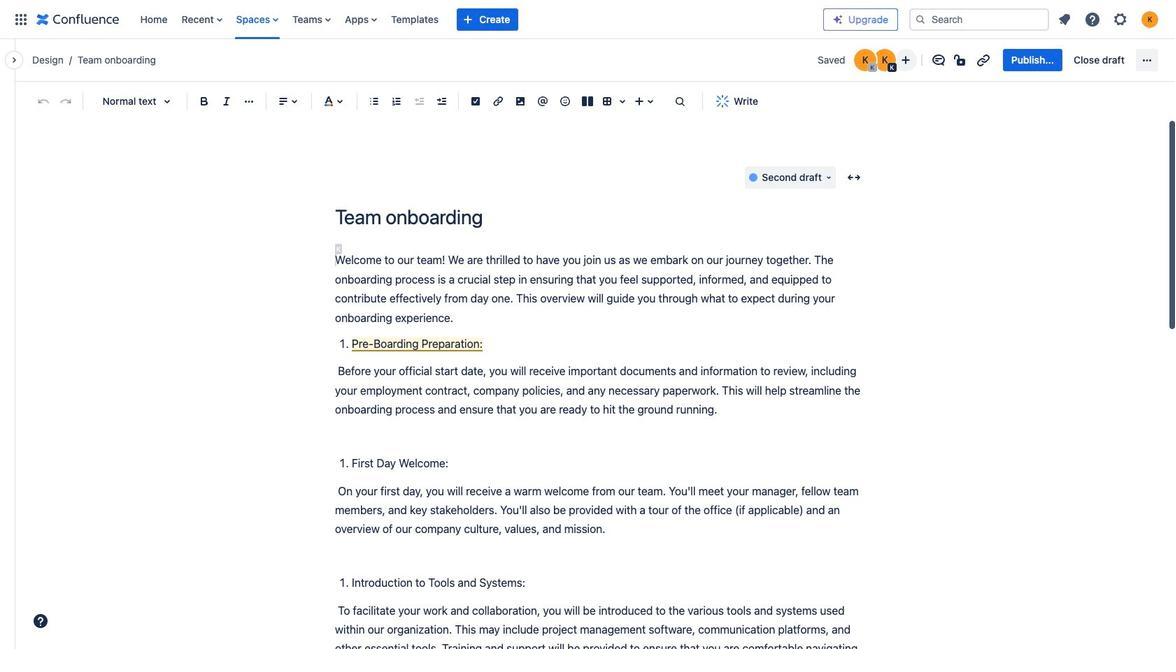 Task type: describe. For each thing, give the bounding box(es) containing it.
text formatting group
[[193, 90, 260, 113]]

global element
[[8, 0, 823, 39]]

comment icon image
[[930, 52, 947, 69]]

mention @ image
[[534, 93, 551, 110]]

bold ⌘b image
[[196, 93, 213, 110]]

your profile and preferences image
[[1142, 11, 1158, 28]]

list formating group
[[363, 90, 453, 113]]

Main content area, start typing to enter text. text field
[[335, 251, 867, 650]]

premium image
[[832, 14, 844, 25]]

layouts image
[[579, 93, 596, 110]]

Search field
[[909, 8, 1049, 30]]

find and replace image
[[671, 93, 688, 110]]

no restrictions image
[[953, 52, 969, 69]]

copy link image
[[975, 52, 992, 69]]

make page full-width image
[[846, 169, 862, 186]]

settings icon image
[[1112, 11, 1129, 28]]



Task type: locate. For each thing, give the bounding box(es) containing it.
table size image
[[614, 93, 631, 110]]

avatar group element
[[852, 48, 897, 73]]

numbered list ⌘⇧7 image
[[388, 93, 405, 110]]

table ⇧⌥t image
[[599, 93, 616, 110]]

bullet list ⌘⇧8 image
[[366, 93, 383, 110]]

search image
[[915, 14, 926, 25]]

align left image
[[275, 93, 292, 110]]

list for the premium image
[[1052, 7, 1167, 32]]

invite to edit image
[[897, 52, 914, 69]]

Give this page a title text field
[[335, 206, 867, 229]]

list
[[133, 0, 823, 39], [1052, 7, 1167, 32]]

italic ⌘i image
[[218, 93, 235, 110]]

0 horizontal spatial list
[[133, 0, 823, 39]]

expand sidebar image
[[0, 46, 31, 74]]

add image, video, or file image
[[512, 93, 529, 110]]

appswitcher icon image
[[13, 11, 29, 28]]

action item [] image
[[467, 93, 484, 110]]

more formatting image
[[241, 93, 257, 110]]

indent tab image
[[433, 93, 450, 110]]

1 horizontal spatial list
[[1052, 7, 1167, 32]]

emoji : image
[[557, 93, 574, 110]]

help icon image
[[1084, 11, 1101, 28]]

notification icon image
[[1056, 11, 1073, 28]]

None search field
[[909, 8, 1049, 30]]

list for appswitcher icon
[[133, 0, 823, 39]]

link ⌘k image
[[490, 93, 506, 110]]

group
[[1003, 49, 1133, 71]]

more image
[[1139, 52, 1156, 69]]

confluence image
[[36, 11, 119, 28], [36, 11, 119, 28]]

banner
[[0, 0, 1175, 39]]



Task type: vqa. For each thing, say whether or not it's contained in the screenshot.
Search image at top right
yes



